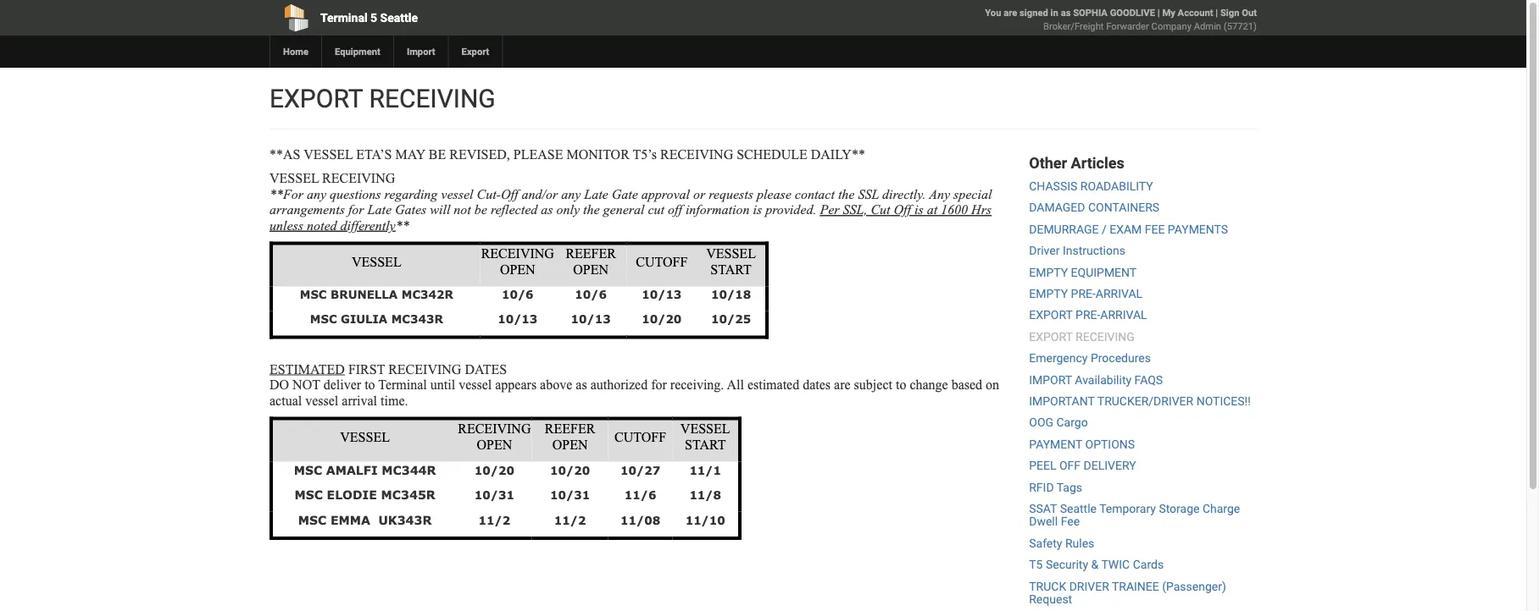 Task type: vqa. For each thing, say whether or not it's contained in the screenshot.


Task type: describe. For each thing, give the bounding box(es) containing it.
availability
[[1075, 373, 1132, 387]]

1 horizontal spatial the
[[838, 186, 855, 202]]

2 | from the left
[[1216, 7, 1218, 18]]

receiving up questions
[[322, 171, 395, 186]]

questions
[[330, 186, 381, 202]]

open down appears
[[477, 437, 512, 453]]

you are signed in as sophia goodlive | my account | sign out broker/freight forwarder company admin (57721)
[[985, 7, 1257, 32]]

cut-
[[477, 186, 501, 202]]

do
[[270, 378, 289, 393]]

driver
[[1029, 244, 1060, 258]]

msc elodie mc345r
[[294, 488, 435, 503]]

rfid tags link
[[1029, 481, 1082, 495]]

amalfi
[[326, 463, 378, 478]]

requests
[[709, 186, 753, 202]]

import link
[[393, 36, 448, 68]]

10/25
[[711, 312, 751, 326]]

msc brunella mc342r
[[300, 288, 453, 302]]

brunella
[[331, 288, 398, 302]]

1 vertical spatial pre-
[[1076, 309, 1100, 323]]

elodie
[[327, 488, 377, 503]]

articles
[[1071, 154, 1125, 172]]

1 11/2 from the left
[[478, 513, 510, 527]]

2 horizontal spatial 10/13
[[642, 288, 682, 302]]

temporary
[[1099, 502, 1156, 516]]

cut
[[871, 202, 890, 217]]

msc for msc amalfi mc344r
[[294, 463, 322, 478]]

twic
[[1101, 559, 1130, 573]]

2 11/2 from the left
[[554, 513, 586, 527]]

not
[[454, 202, 471, 217]]

as inside **for any questions regarding vessel cut-off and/or any late gate approval or requests please contact the ssl directly. any special arrangements for late gates will not be reflected as only the general cut off information is provided.
[[541, 202, 553, 217]]

receiving down reflected
[[481, 246, 554, 261]]

11/1
[[689, 463, 721, 477]]

1 10/6 from the left
[[502, 288, 534, 302]]

special
[[954, 186, 992, 202]]

oog cargo link
[[1029, 416, 1088, 430]]

broker/freight
[[1043, 21, 1104, 32]]

contact
[[795, 186, 835, 202]]

export pre-arrival link
[[1029, 309, 1147, 323]]

2 empty from the top
[[1029, 287, 1068, 301]]

or
[[693, 186, 705, 202]]

reefer open for mc342r
[[566, 246, 616, 277]]

cutoff for mc344r
[[615, 430, 666, 445]]

trucker/driver
[[1097, 395, 1194, 409]]

11/6
[[624, 488, 656, 502]]

hrs
[[971, 202, 992, 217]]

fee
[[1061, 515, 1080, 529]]

10/27
[[620, 463, 660, 477]]

driver
[[1069, 580, 1109, 594]]

please
[[757, 186, 791, 202]]

options
[[1085, 438, 1135, 452]]

1 vertical spatial export
[[1029, 309, 1073, 323]]

security
[[1046, 559, 1088, 573]]

0 horizontal spatial 10/20
[[474, 463, 514, 477]]

directly.
[[882, 186, 926, 202]]

1 vertical spatial arrival
[[1100, 309, 1147, 323]]

reflected
[[491, 202, 538, 217]]

any
[[929, 186, 950, 202]]

per
[[820, 202, 840, 217]]

(57721)
[[1224, 21, 1257, 32]]

payment options link
[[1029, 438, 1135, 452]]

2 10/31 from the left
[[550, 488, 590, 502]]

important trucker/driver notices!! link
[[1029, 395, 1251, 409]]

monitor
[[567, 147, 630, 162]]

safety rules link
[[1029, 537, 1095, 551]]

1600
[[941, 202, 968, 217]]

ssl
[[858, 186, 879, 202]]

mc344r
[[382, 463, 436, 478]]

vessel up **for
[[270, 171, 319, 186]]

actual
[[270, 393, 302, 409]]

general
[[603, 202, 645, 217]]

as inside you are signed in as sophia goodlive | my account | sign out broker/freight forwarder company admin (57721)
[[1061, 7, 1071, 18]]

home
[[283, 46, 309, 57]]

0 horizontal spatial terminal
[[320, 11, 368, 25]]

and/or
[[522, 186, 558, 202]]

vessel up vessel receiving
[[304, 147, 353, 162]]

1 | from the left
[[1158, 7, 1160, 18]]

trainee
[[1112, 580, 1159, 594]]

receiving inside estimated first receiving dates do not deliver to terminal until vessel appears above as authorized for receiving. all estimated dates are subject to change based on actual vessel arrival time.
[[388, 362, 461, 377]]

are inside estimated first receiving dates do not deliver to terminal until vessel appears above as authorized for receiving. all estimated dates are subject to change based on actual vessel arrival time.
[[834, 378, 851, 393]]

2 horizontal spatial 10/20
[[642, 312, 682, 326]]

2 10/6 from the left
[[575, 288, 607, 302]]

receiving down import
[[369, 83, 496, 114]]

msc for msc brunella mc342r
[[300, 288, 327, 302]]

exam
[[1110, 223, 1142, 237]]

sophia
[[1073, 7, 1108, 18]]

terminal 5 seattle
[[320, 11, 418, 25]]

import
[[407, 46, 435, 57]]

peel off delivery link
[[1029, 459, 1136, 473]]

**as vessel eta's may be revised, please monitor t5's receiving schedule daily**
[[270, 147, 865, 162]]

based
[[952, 378, 982, 393]]

time.
[[381, 393, 408, 409]]

appears
[[495, 378, 537, 393]]

reefer for msc amalfi mc344r
[[545, 422, 595, 437]]

emergency
[[1029, 352, 1088, 366]]

giulia
[[341, 312, 387, 326]]

open down only at top
[[573, 262, 609, 277]]

11/10
[[685, 513, 725, 527]]

rfid
[[1029, 481, 1054, 495]]

change
[[910, 378, 948, 393]]

2 vertical spatial export
[[1029, 330, 1073, 344]]

msc for msc emma  uk343r
[[298, 513, 326, 528]]

goodlive
[[1110, 7, 1155, 18]]

11/08
[[620, 513, 660, 527]]

differently
[[340, 218, 396, 233]]

will
[[430, 202, 450, 217]]

noted
[[307, 218, 337, 233]]

0 vertical spatial export
[[270, 83, 363, 114]]

**for
[[270, 186, 303, 202]]

terminal 5 seattle link
[[270, 0, 666, 36]]

admin
[[1194, 21, 1221, 32]]

gates
[[395, 202, 427, 217]]

import availability faqs link
[[1029, 373, 1163, 387]]

open down reflected
[[500, 262, 535, 277]]



Task type: locate. For each thing, give the bounding box(es) containing it.
msc left amalfi
[[294, 463, 322, 478]]

any up only at top
[[561, 186, 581, 202]]

10/13 up dates
[[498, 312, 538, 326]]

10/31
[[474, 488, 514, 502], [550, 488, 590, 502]]

seattle inside other articles chassis roadability damaged containers demurrage / exam fee payments driver instructions empty equipment empty pre-arrival export pre-arrival export receiving emergency procedures import availability faqs important trucker/driver notices!! oog cargo payment options peel off delivery rfid tags ssat seattle temporary storage charge dwell fee safety rules t5 security & twic cards truck driver trainee (passenger) request
[[1060, 502, 1097, 516]]

above
[[540, 378, 572, 393]]

msc giulia mc343r
[[310, 312, 443, 326]]

be
[[429, 147, 446, 162]]

eta's
[[356, 147, 392, 162]]

information
[[686, 202, 750, 217]]

pre- down empty equipment link
[[1071, 287, 1096, 301]]

demurrage / exam fee payments link
[[1029, 223, 1228, 237]]

0 horizontal spatial to
[[365, 378, 375, 393]]

revised,
[[449, 147, 510, 162]]

start up 10/18
[[711, 262, 752, 277]]

terminal inside estimated first receiving dates do not deliver to terminal until vessel appears above as authorized for receiving. all estimated dates are subject to change based on actual vessel arrival time.
[[378, 378, 427, 393]]

/
[[1102, 223, 1107, 237]]

0 horizontal spatial late
[[367, 202, 392, 217]]

empty down "driver"
[[1029, 266, 1068, 280]]

damaged containers link
[[1029, 201, 1160, 215]]

msc left elodie
[[294, 488, 323, 503]]

0 vertical spatial pre-
[[1071, 287, 1096, 301]]

1 vertical spatial as
[[541, 202, 553, 217]]

cutoff up 10/27
[[615, 430, 666, 445]]

company
[[1152, 21, 1192, 32]]

any up arrangements at the left top
[[307, 186, 326, 202]]

vessel
[[441, 186, 473, 202], [459, 378, 492, 393], [305, 393, 338, 409]]

off down directly. at the right of page
[[894, 202, 911, 217]]

reefer open down 'above'
[[545, 422, 595, 453]]

request
[[1029, 593, 1072, 607]]

reefer for msc brunella mc342r
[[566, 246, 616, 261]]

only
[[556, 202, 580, 217]]

vessel start for mc344r
[[681, 422, 730, 453]]

0 horizontal spatial off
[[501, 186, 518, 202]]

seattle right 5
[[380, 11, 418, 25]]

signed
[[1020, 7, 1048, 18]]

other
[[1029, 154, 1067, 172]]

0 vertical spatial vessel start
[[706, 246, 756, 277]]

vessel up 11/1
[[681, 422, 730, 437]]

mc342r
[[402, 288, 453, 302]]

mc345r
[[381, 488, 435, 503]]

export
[[270, 83, 363, 114], [1029, 309, 1073, 323], [1029, 330, 1073, 344]]

1 vertical spatial reefer
[[545, 422, 595, 437]]

may
[[395, 147, 426, 162]]

0 horizontal spatial 11/2
[[478, 513, 510, 527]]

1 horizontal spatial for
[[651, 378, 667, 393]]

for inside **for any questions regarding vessel cut-off and/or any late gate approval or requests please contact the ssl directly. any special arrangements for late gates will not be reflected as only the general cut off information is provided.
[[348, 202, 364, 217]]

the up ssl,
[[838, 186, 855, 202]]

receiving open down appears
[[458, 422, 531, 453]]

0 horizontal spatial |
[[1158, 7, 1160, 18]]

msc for msc elodie mc345r
[[294, 488, 323, 503]]

terminal
[[320, 11, 368, 25], [378, 378, 427, 393]]

receiving down appears
[[458, 422, 531, 437]]

2 any from the left
[[561, 186, 581, 202]]

demurrage
[[1029, 223, 1099, 237]]

vessel up msc brunella mc342r
[[352, 254, 401, 269]]

late up differently
[[367, 202, 392, 217]]

1 vertical spatial cutoff
[[615, 430, 666, 445]]

for right authorized at the left of the page
[[651, 378, 667, 393]]

to down first
[[365, 378, 375, 393]]

10/13
[[642, 288, 682, 302], [498, 312, 538, 326], [571, 312, 611, 326]]

unless
[[270, 218, 303, 233]]

1 vertical spatial for
[[651, 378, 667, 393]]

export down home on the left of page
[[270, 83, 363, 114]]

1 vertical spatial terminal
[[378, 378, 427, 393]]

0 vertical spatial cutoff
[[636, 254, 688, 269]]

1 horizontal spatial are
[[1004, 7, 1017, 18]]

important
[[1029, 395, 1095, 409]]

1 any from the left
[[307, 186, 326, 202]]

0 vertical spatial receiving open
[[481, 246, 554, 277]]

1 10/31 from the left
[[474, 488, 514, 502]]

cargo
[[1057, 416, 1088, 430]]

msc amalfi mc344r
[[294, 463, 436, 478]]

**
[[396, 218, 409, 233]]

are right dates
[[834, 378, 851, 393]]

off up reflected
[[501, 186, 518, 202]]

0 vertical spatial are
[[1004, 7, 1017, 18]]

is left at
[[915, 202, 924, 217]]

cutoff for mc342r
[[636, 254, 688, 269]]

vessel receiving
[[270, 171, 395, 186]]

1 horizontal spatial any
[[561, 186, 581, 202]]

0 horizontal spatial 10/6
[[502, 288, 534, 302]]

are
[[1004, 7, 1017, 18], [834, 378, 851, 393]]

export up emergency on the right bottom
[[1029, 330, 1073, 344]]

5
[[370, 11, 377, 25]]

1 empty from the top
[[1029, 266, 1068, 280]]

0 vertical spatial vessel
[[441, 186, 473, 202]]

equipment
[[335, 46, 380, 57]]

11/8
[[689, 488, 721, 502]]

receiving open down reflected
[[481, 246, 554, 277]]

is inside per ssl, cut off is at 1600 hrs unless noted differently
[[915, 202, 924, 217]]

1 horizontal spatial to
[[896, 378, 906, 393]]

late
[[584, 186, 608, 202], [367, 202, 392, 217]]

start for mc344r
[[685, 437, 726, 453]]

2 to from the left
[[896, 378, 906, 393]]

receiving up until
[[388, 362, 461, 377]]

10/13 up authorized at the left of the page
[[571, 312, 611, 326]]

off
[[501, 186, 518, 202], [894, 202, 911, 217]]

receiving up emergency procedures "link"
[[1076, 330, 1135, 344]]

as
[[1061, 7, 1071, 18], [541, 202, 553, 217], [576, 378, 587, 393]]

as inside estimated first receiving dates do not deliver to terminal until vessel appears above as authorized for receiving. all estimated dates are subject to change based on actual vessel arrival time.
[[576, 378, 587, 393]]

|
[[1158, 7, 1160, 18], [1216, 7, 1218, 18]]

0 vertical spatial as
[[1061, 7, 1071, 18]]

0 horizontal spatial 10/13
[[498, 312, 538, 326]]

deliver
[[324, 378, 361, 393]]

1 horizontal spatial is
[[915, 202, 924, 217]]

reefer open down only at top
[[566, 246, 616, 277]]

1 horizontal spatial 11/2
[[554, 513, 586, 527]]

0 vertical spatial terminal
[[320, 11, 368, 25]]

1 horizontal spatial |
[[1216, 7, 1218, 18]]

seattle down tags
[[1060, 502, 1097, 516]]

0 vertical spatial reefer
[[566, 246, 616, 261]]

reefer open for mc344r
[[545, 422, 595, 453]]

1 horizontal spatial off
[[894, 202, 911, 217]]

vessel up 10/18
[[706, 246, 756, 261]]

10/6
[[502, 288, 534, 302], [575, 288, 607, 302]]

export down empty pre-arrival link
[[1029, 309, 1073, 323]]

as right 'above'
[[576, 378, 587, 393]]

off
[[668, 202, 682, 217]]

reefer down 'above'
[[545, 422, 595, 437]]

start
[[711, 262, 752, 277], [685, 437, 726, 453]]

0 vertical spatial for
[[348, 202, 364, 217]]

receiving open for msc amalfi mc344r
[[458, 422, 531, 453]]

account
[[1178, 7, 1213, 18]]

are right you
[[1004, 7, 1017, 18]]

1 vertical spatial are
[[834, 378, 851, 393]]

1 horizontal spatial 10/20
[[550, 463, 590, 477]]

dates
[[803, 378, 831, 393]]

vessel start up 11/1
[[681, 422, 730, 453]]

vessel down dates
[[459, 378, 492, 393]]

sign out link
[[1220, 7, 1257, 18]]

to left change
[[896, 378, 906, 393]]

export
[[462, 46, 489, 57]]

charge
[[1203, 502, 1240, 516]]

2 vertical spatial as
[[576, 378, 587, 393]]

for inside estimated first receiving dates do not deliver to terminal until vessel appears above as authorized for receiving. all estimated dates are subject to change based on actual vessel arrival time.
[[651, 378, 667, 393]]

equipment
[[1071, 266, 1137, 280]]

1 vertical spatial vessel
[[459, 378, 492, 393]]

0 vertical spatial arrival
[[1096, 287, 1143, 301]]

arrival
[[342, 393, 377, 409]]

1 vertical spatial start
[[685, 437, 726, 453]]

gate
[[612, 186, 638, 202]]

| left sign
[[1216, 7, 1218, 18]]

export receiving
[[270, 83, 496, 114]]

msc left brunella
[[300, 288, 327, 302]]

1 horizontal spatial 10/13
[[571, 312, 611, 326]]

vessel up not
[[441, 186, 473, 202]]

0 horizontal spatial any
[[307, 186, 326, 202]]

vessel inside **for any questions regarding vessel cut-off and/or any late gate approval or requests please contact the ssl directly. any special arrangements for late gates will not be reflected as only the general cut off information is provided.
[[441, 186, 473, 202]]

pre- down empty pre-arrival link
[[1076, 309, 1100, 323]]

receiving up or
[[660, 147, 733, 162]]

open down 'above'
[[552, 437, 588, 453]]

1 vertical spatial vessel start
[[681, 422, 730, 453]]

emergency procedures link
[[1029, 352, 1151, 366]]

0 vertical spatial empty
[[1029, 266, 1068, 280]]

receiving inside other articles chassis roadability damaged containers demurrage / exam fee payments driver instructions empty equipment empty pre-arrival export pre-arrival export receiving emergency procedures import availability faqs important trucker/driver notices!! oog cargo payment options peel off delivery rfid tags ssat seattle temporary storage charge dwell fee safety rules t5 security & twic cards truck driver trainee (passenger) request
[[1076, 330, 1135, 344]]

1 horizontal spatial late
[[584, 186, 608, 202]]

1 horizontal spatial as
[[576, 378, 587, 393]]

until
[[430, 378, 455, 393]]

to
[[365, 378, 375, 393], [896, 378, 906, 393]]

1 is from the left
[[753, 202, 762, 217]]

1 to from the left
[[365, 378, 375, 393]]

late left gate
[[584, 186, 608, 202]]

0 horizontal spatial as
[[541, 202, 553, 217]]

start up 11/1
[[685, 437, 726, 453]]

equipment link
[[321, 36, 393, 68]]

cutoff
[[636, 254, 688, 269], [615, 430, 666, 445]]

start for mc342r
[[711, 262, 752, 277]]

0 horizontal spatial 10/31
[[474, 488, 514, 502]]

off inside **for any questions regarding vessel cut-off and/or any late gate approval or requests please contact the ssl directly. any special arrangements for late gates will not be reflected as only the general cut off information is provided.
[[501, 186, 518, 202]]

msc down msc elodie mc345r
[[298, 513, 326, 528]]

2 vertical spatial vessel
[[305, 393, 338, 409]]

2 horizontal spatial as
[[1061, 7, 1071, 18]]

0 horizontal spatial the
[[583, 202, 600, 217]]

daily**
[[811, 147, 865, 162]]

0 horizontal spatial for
[[348, 202, 364, 217]]

is inside **for any questions regarding vessel cut-off and/or any late gate approval or requests please contact the ssl directly. any special arrangements for late gates will not be reflected as only the general cut off information is provided.
[[753, 202, 762, 217]]

1 horizontal spatial 10/31
[[550, 488, 590, 502]]

vessel start for mc342r
[[706, 246, 756, 277]]

vessel start up 10/18
[[706, 246, 756, 277]]

receiving open for msc brunella mc342r
[[481, 246, 554, 277]]

provided.
[[765, 202, 817, 217]]

subject
[[854, 378, 892, 393]]

cards
[[1133, 559, 1164, 573]]

terminal up time.
[[378, 378, 427, 393]]

1 vertical spatial empty
[[1029, 287, 1068, 301]]

off inside per ssl, cut off is at 1600 hrs unless noted differently
[[894, 202, 911, 217]]

is down please
[[753, 202, 762, 217]]

empty down empty equipment link
[[1029, 287, 1068, 301]]

1 vertical spatial seattle
[[1060, 502, 1097, 516]]

0 horizontal spatial seattle
[[380, 11, 418, 25]]

vessel up msc amalfi mc344r at the bottom left
[[340, 430, 390, 445]]

1 horizontal spatial 10/6
[[575, 288, 607, 302]]

as right in
[[1061, 7, 1071, 18]]

msc emma  uk343r
[[298, 513, 432, 528]]

1 horizontal spatial seattle
[[1060, 502, 1097, 516]]

msc
[[300, 288, 327, 302], [310, 312, 337, 326], [294, 463, 322, 478], [294, 488, 323, 503], [298, 513, 326, 528]]

0 horizontal spatial is
[[753, 202, 762, 217]]

as down and/or
[[541, 202, 553, 217]]

1 vertical spatial reefer open
[[545, 422, 595, 453]]

instructions
[[1063, 244, 1126, 258]]

truck driver trainee (passenger) request link
[[1029, 580, 1226, 607]]

0 vertical spatial reefer open
[[566, 246, 616, 277]]

2 is from the left
[[915, 202, 924, 217]]

chassis
[[1029, 180, 1078, 194]]

notices!!
[[1197, 395, 1251, 409]]

the right only at top
[[583, 202, 600, 217]]

1 vertical spatial receiving open
[[458, 422, 531, 453]]

msc for msc giulia mc343r
[[310, 312, 337, 326]]

delivery
[[1084, 459, 1136, 473]]

are inside you are signed in as sophia goodlive | my account | sign out broker/freight forwarder company admin (57721)
[[1004, 7, 1017, 18]]

off
[[1059, 459, 1081, 473]]

peel
[[1029, 459, 1057, 473]]

vessel
[[304, 147, 353, 162], [270, 171, 319, 186], [706, 246, 756, 261], [352, 254, 401, 269], [681, 422, 730, 437], [340, 430, 390, 445]]

0 vertical spatial start
[[711, 262, 752, 277]]

my account link
[[1162, 7, 1213, 18]]

containers
[[1088, 201, 1160, 215]]

arrival down equipment at the right
[[1096, 287, 1143, 301]]

terminal left 5
[[320, 11, 368, 25]]

reefer down only at top
[[566, 246, 616, 261]]

cutoff down cut
[[636, 254, 688, 269]]

you
[[985, 7, 1001, 18]]

0 vertical spatial seattle
[[380, 11, 418, 25]]

payments
[[1168, 223, 1228, 237]]

oog
[[1029, 416, 1054, 430]]

10/13 left 10/18
[[642, 288, 682, 302]]

driver instructions link
[[1029, 244, 1126, 258]]

uk343r
[[378, 513, 432, 528]]

dwell
[[1029, 515, 1058, 529]]

for down questions
[[348, 202, 364, 217]]

estimated first receiving dates do not deliver to terminal until vessel appears above as authorized for receiving. all estimated dates are subject to change based on actual vessel arrival time.
[[270, 362, 999, 409]]

msc left giulia
[[310, 312, 337, 326]]

estimated
[[747, 378, 799, 393]]

arrival up procedures
[[1100, 309, 1147, 323]]

my
[[1162, 7, 1175, 18]]

vessel down not
[[305, 393, 338, 409]]

| left my
[[1158, 7, 1160, 18]]

1 horizontal spatial terminal
[[378, 378, 427, 393]]

0 horizontal spatial are
[[834, 378, 851, 393]]



